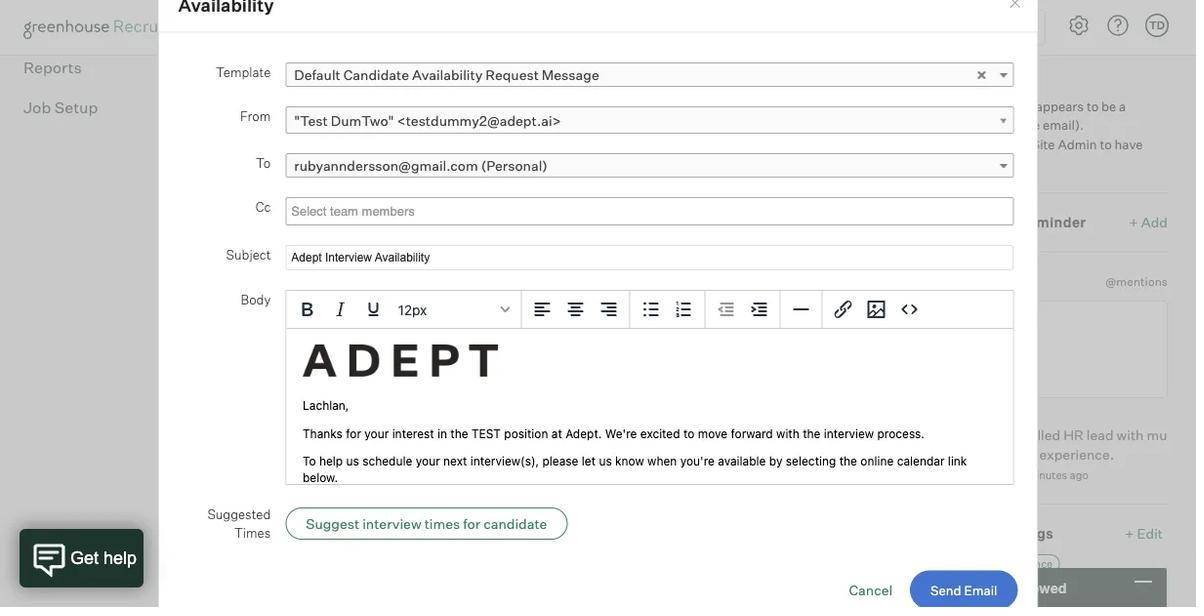Task type: describe. For each thing, give the bounding box(es) containing it.
"test dumtwo" <testdummy2@adept.ai> link
[[285, 106, 1014, 134]]

pipeline link
[[23, 16, 172, 39]]

2 horizontal spatial to
[[1100, 136, 1112, 152]]

+ for + add
[[1130, 214, 1139, 231]]

reject
[[426, 168, 463, 183]]

default
[[294, 66, 340, 83]]

1. application review applied on  nov 2, 2023 |
[[415, 245, 728, 262]]

2,
[[672, 245, 684, 262]]

stage inside button
[[327, 168, 362, 183]]

+ for + edit
[[1125, 526, 1134, 543]]

follow link
[[1127, 16, 1168, 35]]

1 vertical spatial availability
[[418, 469, 493, 486]]

reminder
[[1018, 214, 1087, 231]]

hr
[[1064, 427, 1084, 444]]

5. technical interview (current stage)
[[414, 421, 669, 438]]

<testdummy2@adept.ai>
[[396, 112, 561, 129]]

0 vertical spatial availability
[[412, 66, 482, 83]]

(19)
[[304, 88, 333, 108]]

+ edit
[[1125, 526, 1163, 543]]

0 horizontal spatial job
[[23, 98, 51, 117]]

td button
[[1142, 10, 1173, 41]]

this
[[945, 98, 971, 114]]

applied
[[572, 245, 622, 262]]

note
[[998, 273, 1031, 290]]

rubyanndersson@gmail.com (personal)
[[294, 157, 547, 174]]

from
[[240, 107, 270, 123]]

0 vertical spatial candidate
[[343, 66, 409, 83]]

pipeline
[[23, 18, 82, 37]]

of
[[1024, 446, 1037, 464]]

2 vertical spatial availability
[[455, 492, 525, 509]]

3 toolbar from the left
[[705, 290, 780, 328]]

default candidate availability request message link
[[285, 62, 1014, 86]]

setup
[[54, 98, 98, 117]]

suggested times
[[207, 506, 270, 540]]

Search text field
[[869, 13, 1027, 42]]

0 horizontal spatial reports
[[23, 58, 82, 77]]

11
[[1017, 468, 1025, 482]]

jobs
[[238, 18, 274, 37]]

@mentions
[[1106, 274, 1168, 289]]

+ edit link
[[1121, 521, 1168, 548]]

suggested
[[207, 506, 270, 521]]

lachan is a skilled hr lead with mu ltiples years of experience. test dumtwo               11 minutes               ago
[[945, 427, 1168, 482]]

on 1 job
[[217, 14, 271, 31]]

duplicate
[[945, 117, 1000, 133]]

1 vertical spatial candidate
[[945, 526, 1017, 543]]

lead
[[1087, 427, 1114, 444]]

job setup link
[[23, 96, 172, 119]]

follow-
[[945, 214, 997, 231]]

Subject text field
[[285, 244, 1014, 270]]

move
[[293, 168, 325, 183]]

1 toolbar from the left
[[521, 290, 630, 328]]

linkedin (prospecting) (test dumtwo)
[[257, 114, 509, 131]]

ltiples
[[945, 446, 984, 464]]

1 horizontal spatial application
[[432, 245, 509, 262]]

close image
[[1008, 0, 1023, 11]]

interview
[[362, 514, 421, 532]]

a right be
[[1119, 98, 1126, 114]]

tags
[[1020, 526, 1054, 543]]

make
[[945, 273, 983, 290]]

email).
[[1043, 117, 1084, 133]]

on
[[625, 245, 641, 262]]

3.
[[414, 333, 426, 350]]

a left note
[[986, 273, 994, 290]]

is
[[995, 427, 1006, 444]]

test
[[257, 88, 300, 108]]

alerts
[[969, 69, 1016, 86]]

5.
[[414, 421, 426, 438]]

suggest interview times for candidate button
[[285, 507, 567, 539]]

take
[[432, 377, 464, 394]]

candidate tags
[[945, 526, 1054, 543]]

interview
[[499, 421, 561, 438]]

1 vertical spatial request
[[399, 492, 452, 509]]

dumtwo"
[[330, 112, 393, 129]]

experience
[[997, 557, 1053, 570]]

add button
[[574, 10, 677, 45]]

linkedin
[[257, 114, 313, 131]]

0 vertical spatial job
[[247, 14, 271, 31]]

subject
[[226, 246, 270, 262]]

(same
[[1003, 117, 1040, 133]]

integrations
[[462, 18, 551, 37]]

make a note
[[945, 273, 1031, 290]]

screen
[[512, 333, 559, 350]]

candidate inside this candidate appears to be a duplicate          (same email). reach out to a site admin to have them merged.
[[974, 98, 1033, 114]]

cc
[[255, 198, 270, 214]]

ago
[[1070, 468, 1089, 482]]

@mentions link
[[1106, 272, 1168, 291]]

+ add link
[[1130, 213, 1168, 232]]

with
[[1117, 427, 1144, 444]]



Task type: locate. For each thing, give the bounding box(es) containing it.
0 horizontal spatial request
[[399, 492, 452, 509]]

1 horizontal spatial stage
[[327, 168, 362, 183]]

0 vertical spatial +
[[1130, 214, 1139, 231]]

home
[[467, 377, 507, 394]]

availability up for
[[455, 492, 525, 509]]

stage right "move"
[[327, 168, 362, 183]]

4 years experience link
[[950, 555, 1060, 573]]

1 vertical spatial reports link
[[23, 56, 172, 79]]

stage link
[[257, 270, 389, 289]]

site
[[1032, 136, 1055, 152]]

request availability button
[[399, 492, 525, 509]]

rubyanndersson@gmail.com
[[294, 157, 478, 174]]

(prospecting)
[[316, 114, 404, 131]]

1 vertical spatial stage
[[257, 271, 296, 288]]

0 horizontal spatial application
[[257, 233, 331, 250]]

move stage button
[[257, 159, 383, 192]]

test inside lachan is a skilled hr lead with mu ltiples years of experience. test dumtwo               11 minutes               ago
[[945, 468, 967, 482]]

on
[[217, 14, 236, 31]]

availability up "test dumtwo" <testdummy2@adept.ai>
[[412, 66, 482, 83]]

integrations link
[[462, 18, 551, 37]]

+
[[1130, 214, 1139, 231], [1125, 526, 1134, 543]]

viewed
[[1018, 579, 1067, 596]]

edit
[[1137, 526, 1163, 543]]

request
[[485, 66, 538, 83], [399, 492, 452, 509]]

be
[[1102, 98, 1117, 114]]

0 vertical spatial test
[[509, 377, 538, 394]]

application down the cc
[[257, 233, 331, 250]]

1 vertical spatial add
[[1142, 214, 1168, 231]]

0 horizontal spatial reports link
[[23, 56, 172, 79]]

1 horizontal spatial candidate
[[945, 526, 1017, 543]]

1 horizontal spatial job
[[247, 14, 271, 31]]

0 vertical spatial request
[[485, 66, 538, 83]]

on 1 job link
[[217, 14, 271, 43]]

stage up body
[[257, 271, 296, 288]]

scorecards link
[[257, 309, 389, 328]]

reports link for job setup link
[[23, 56, 172, 79]]

stage
[[327, 168, 362, 183], [257, 271, 296, 288]]

4. take home test
[[413, 377, 541, 394]]

suggest interview times for candidate
[[305, 514, 547, 532]]

td
[[1149, 19, 1165, 32]]

2. holding tank
[[414, 289, 520, 306]]

test (19)
[[257, 88, 333, 108]]

cancel button
[[849, 581, 893, 598]]

tank
[[487, 289, 520, 306]]

lachan
[[945, 427, 992, 444]]

a inside lachan is a skilled hr lead with mu ltiples years of experience. test dumtwo               11 minutes               ago
[[1009, 427, 1016, 444]]

configure image
[[1067, 14, 1091, 37]]

jobs link
[[238, 18, 274, 37]]

4.
[[413, 377, 427, 394]]

request up suggest interview times for candidate
[[399, 492, 452, 509]]

candidate up (same
[[974, 98, 1033, 114]]

1 vertical spatial reports
[[23, 58, 82, 77]]

4 years experience
[[957, 557, 1053, 570]]

test down ltiples
[[945, 468, 967, 482]]

candidate up dumtwo"
[[343, 66, 409, 83]]

0 horizontal spatial candidate
[[343, 66, 409, 83]]

candidate right for
[[483, 514, 547, 532]]

a left site
[[1022, 136, 1029, 152]]

0 vertical spatial add
[[599, 18, 629, 37]]

0 horizontal spatial stage
[[257, 271, 296, 288]]

reports
[[388, 18, 447, 37], [23, 58, 82, 77]]

years
[[987, 446, 1021, 464]]

test right home
[[509, 377, 538, 394]]

add up @mentions
[[1142, 214, 1168, 231]]

a right "is"
[[1009, 427, 1016, 444]]

application link
[[257, 232, 389, 251]]

rubyanndersson@gmail.com (personal) link
[[285, 153, 1014, 177]]

years
[[966, 557, 994, 570]]

nov
[[644, 245, 669, 262]]

message
[[541, 66, 599, 83]]

None submit
[[910, 571, 1018, 607]]

job
[[247, 14, 271, 31], [23, 98, 51, 117]]

0 vertical spatial reports
[[388, 18, 447, 37]]

recently
[[956, 579, 1015, 596]]

suggest
[[305, 514, 359, 532]]

have
[[1115, 136, 1143, 152]]

0 vertical spatial stage
[[327, 168, 362, 183]]

add up default candidate availability request message link
[[599, 18, 629, 37]]

default candidate availability request message
[[294, 66, 599, 83]]

reports down the pipeline
[[23, 58, 82, 77]]

review
[[511, 245, 560, 262]]

skilled
[[1019, 427, 1061, 444]]

1 horizontal spatial to
[[1087, 98, 1099, 114]]

dumtwo
[[969, 468, 1014, 482]]

1 horizontal spatial add
[[1142, 214, 1168, 231]]

times
[[424, 514, 460, 532]]

"test dumtwo" <testdummy2@adept.ai>
[[294, 112, 561, 129]]

reject button
[[391, 159, 484, 192]]

job left setup
[[23, 98, 51, 117]]

template
[[215, 63, 270, 79]]

availability up request availability button
[[418, 469, 493, 486]]

interviews
[[418, 545, 488, 562]]

0 horizontal spatial add
[[599, 18, 629, 37]]

0 vertical spatial reports link
[[388, 18, 447, 37]]

1 vertical spatial test
[[945, 468, 967, 482]]

1 horizontal spatial reports
[[388, 18, 447, 37]]

add inside popup button
[[599, 18, 629, 37]]

times
[[234, 525, 270, 540]]

to left "have"
[[1100, 136, 1112, 152]]

to left be
[[1087, 98, 1099, 114]]

12px
[[397, 301, 426, 317]]

mu
[[1147, 427, 1168, 444]]

candidate
[[343, 66, 409, 83], [945, 526, 1017, 543]]

0 horizontal spatial to
[[1007, 136, 1019, 152]]

0 vertical spatial candidate
[[974, 98, 1033, 114]]

add
[[599, 18, 629, 37], [1142, 214, 1168, 231]]

1 vertical spatial +
[[1125, 526, 1134, 543]]

+ left edit
[[1125, 526, 1134, 543]]

to right the out
[[1007, 136, 1019, 152]]

appears
[[1036, 98, 1084, 114]]

job right 1
[[247, 14, 271, 31]]

1 vertical spatial job
[[23, 98, 51, 117]]

toolbar
[[521, 290, 630, 328], [630, 290, 705, 328], [705, 290, 780, 328], [822, 290, 930, 328]]

candidate inside suggest interview times for candidate button
[[483, 514, 547, 532]]

1 horizontal spatial request
[[485, 66, 538, 83]]

admin
[[1058, 136, 1097, 152]]

td button
[[1146, 14, 1169, 37]]

0 horizontal spatial test
[[509, 377, 538, 394]]

application up the 2. holding tank
[[432, 245, 509, 262]]

follow
[[1127, 17, 1168, 34]]

reports link up default candidate availability request message
[[388, 18, 447, 37]]

reports up default candidate availability request message
[[388, 18, 447, 37]]

4 toolbar from the left
[[822, 290, 930, 328]]

(current
[[564, 421, 621, 438]]

greenhouse recruiting image
[[23, 16, 199, 39]]

candidate up the years
[[945, 526, 1017, 543]]

1 horizontal spatial reports link
[[388, 18, 447, 37]]

+ up @mentions
[[1130, 214, 1139, 231]]

None text field
[[286, 199, 425, 223], [945, 301, 1168, 399], [286, 199, 425, 223], [945, 301, 1168, 399]]

to
[[255, 154, 270, 170]]

minutes
[[1027, 468, 1068, 482]]

request down integrations at the left top of the page
[[485, 66, 538, 83]]

body
[[240, 291, 270, 306]]

reports link down pipeline link
[[23, 56, 172, 79]]

request availability
[[399, 492, 525, 509]]

1 horizontal spatial test
[[945, 468, 967, 482]]

1 vertical spatial candidate
[[483, 514, 547, 532]]

application
[[257, 233, 331, 250], [432, 245, 509, 262]]

technical
[[432, 421, 496, 438]]

to
[[1087, 98, 1099, 114], [1007, 136, 1019, 152], [1100, 136, 1112, 152]]

12px toolbar
[[286, 290, 521, 328]]

preliminary
[[432, 333, 509, 350]]

this candidate appears to be a duplicate          (same email). reach out to a site admin to have them merged.
[[945, 98, 1143, 171]]

up
[[997, 214, 1015, 231]]

12px group
[[286, 290, 1013, 328]]

cancel
[[849, 581, 893, 598]]

1 horizontal spatial candidate
[[974, 98, 1033, 114]]

|
[[724, 245, 728, 262]]

merged.
[[979, 155, 1029, 171]]

reports link for integrations "link"
[[388, 18, 447, 37]]

0 horizontal spatial candidate
[[483, 514, 547, 532]]

2 toolbar from the left
[[630, 290, 705, 328]]



Task type: vqa. For each thing, say whether or not it's contained in the screenshot.
CLOSE image
yes



